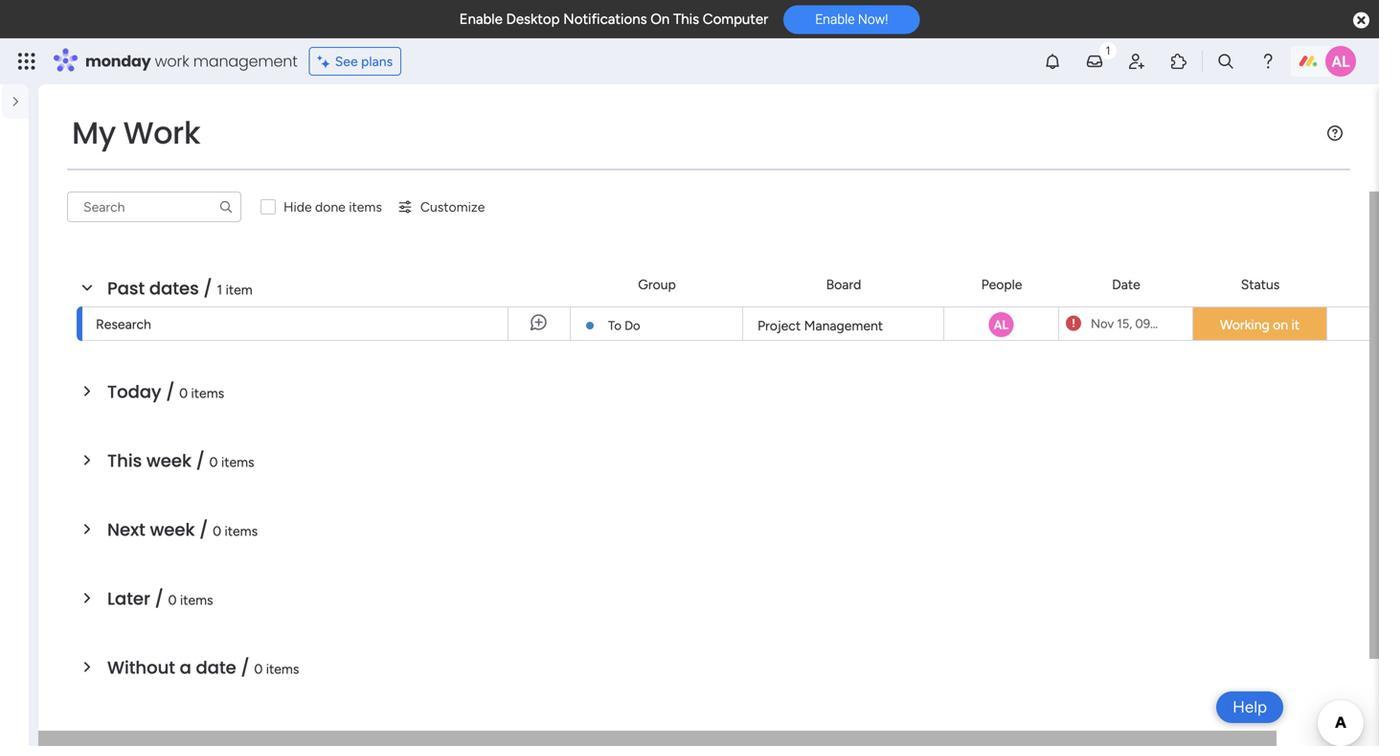 Task type: locate. For each thing, give the bounding box(es) containing it.
items right later
[[180, 592, 213, 608]]

Filter dashboard by text search field
[[67, 192, 241, 222]]

week down today / 0 items
[[146, 449, 191, 473]]

0 inside the this week / 0 items
[[209, 454, 218, 470]]

nov 15, 09:00 am
[[1091, 316, 1191, 331]]

items inside the this week / 0 items
[[221, 454, 254, 470]]

dapulse close image
[[1353, 11, 1370, 31]]

items inside without a date / 0 items
[[266, 661, 299, 677]]

on
[[1273, 317, 1288, 333]]

to
[[608, 318, 622, 333]]

do
[[625, 318, 640, 333]]

past dates / 1 item
[[107, 276, 253, 301]]

1 horizontal spatial enable
[[815, 11, 855, 27]]

monday
[[85, 50, 151, 72]]

this up next
[[107, 449, 142, 473]]

2 enable from the left
[[815, 11, 855, 27]]

0 inside today / 0 items
[[179, 385, 188, 401]]

lottie animation element
[[0, 659, 29, 746]]

group
[[638, 276, 676, 293]]

apple lee image down 'people' at the right of page
[[987, 310, 1016, 339]]

computer
[[703, 11, 768, 28]]

now!
[[858, 11, 888, 27]]

enable for enable now!
[[815, 11, 855, 27]]

None search field
[[67, 192, 241, 222]]

0 up next week / 0 items
[[209, 454, 218, 470]]

0 vertical spatial apple lee image
[[1326, 46, 1356, 77]]

people
[[981, 276, 1022, 293]]

enable inside button
[[815, 11, 855, 27]]

0
[[179, 385, 188, 401], [209, 454, 218, 470], [213, 523, 221, 539], [168, 592, 177, 608], [254, 661, 263, 677]]

apps image
[[1169, 52, 1189, 71]]

see plans
[[335, 53, 393, 69]]

project
[[758, 318, 801, 334]]

this right on
[[673, 11, 699, 28]]

without a date / 0 items
[[107, 656, 299, 680]]

0 vertical spatial this
[[673, 11, 699, 28]]

/
[[203, 276, 212, 301], [166, 380, 175, 404], [196, 449, 205, 473], [199, 518, 208, 542], [155, 587, 164, 611], [241, 656, 250, 680]]

apple lee image
[[1326, 46, 1356, 77], [987, 310, 1016, 339]]

see plans button
[[309, 47, 401, 76]]

1 enable from the left
[[459, 11, 503, 28]]

project management
[[758, 318, 883, 334]]

customize
[[420, 199, 485, 215]]

apple lee image down the dapulse close icon
[[1326, 46, 1356, 77]]

later
[[107, 587, 150, 611]]

0 horizontal spatial this
[[107, 449, 142, 473]]

/ right date
[[241, 656, 250, 680]]

past
[[107, 276, 145, 301]]

0 right date
[[254, 661, 263, 677]]

enable
[[459, 11, 503, 28], [815, 11, 855, 27]]

items
[[349, 199, 382, 215], [191, 385, 224, 401], [221, 454, 254, 470], [225, 523, 258, 539], [180, 592, 213, 608], [266, 661, 299, 677]]

/ right later
[[155, 587, 164, 611]]

later / 0 items
[[107, 587, 213, 611]]

enable left now!
[[815, 11, 855, 27]]

week right next
[[150, 518, 195, 542]]

inbox image
[[1085, 52, 1104, 71]]

1 image
[[1100, 39, 1117, 61]]

/ up next week / 0 items
[[196, 449, 205, 473]]

work
[[123, 112, 200, 154]]

/ down the this week / 0 items
[[199, 518, 208, 542]]

0 horizontal spatial enable
[[459, 11, 503, 28]]

/ left 1
[[203, 276, 212, 301]]

today / 0 items
[[107, 380, 224, 404]]

invite members image
[[1127, 52, 1146, 71]]

next week / 0 items
[[107, 518, 258, 542]]

on
[[651, 11, 670, 28]]

0 horizontal spatial apple lee image
[[987, 310, 1016, 339]]

week for this
[[146, 449, 191, 473]]

0 vertical spatial week
[[146, 449, 191, 473]]

working
[[1220, 317, 1270, 333]]

items right date
[[266, 661, 299, 677]]

/ right today
[[166, 380, 175, 404]]

enable desktop notifications on this computer
[[459, 11, 768, 28]]

dates
[[149, 276, 199, 301]]

enable now! button
[[784, 5, 920, 34]]

15,
[[1117, 316, 1132, 331]]

items down the this week / 0 items
[[225, 523, 258, 539]]

hide
[[284, 199, 312, 215]]

search everything image
[[1216, 52, 1236, 71]]

items inside today / 0 items
[[191, 385, 224, 401]]

items up the this week / 0 items
[[191, 385, 224, 401]]

0 down the this week / 0 items
[[213, 523, 221, 539]]

week for next
[[150, 518, 195, 542]]

date
[[1112, 276, 1141, 293]]

0 right today
[[179, 385, 188, 401]]

items up next week / 0 items
[[221, 454, 254, 470]]

0 right later
[[168, 592, 177, 608]]

this
[[673, 11, 699, 28], [107, 449, 142, 473]]

enable left desktop
[[459, 11, 503, 28]]

items inside later / 0 items
[[180, 592, 213, 608]]

0 inside without a date / 0 items
[[254, 661, 263, 677]]

hide done items
[[284, 199, 382, 215]]

1 vertical spatial week
[[150, 518, 195, 542]]

week
[[146, 449, 191, 473], [150, 518, 195, 542]]

lottie animation image
[[0, 659, 29, 746]]



Task type: describe. For each thing, give the bounding box(es) containing it.
help image
[[1259, 52, 1278, 71]]

enable now!
[[815, 11, 888, 27]]

board
[[826, 276, 861, 293]]

to do
[[608, 318, 640, 333]]

management
[[804, 318, 883, 334]]

work
[[155, 50, 189, 72]]

it
[[1292, 317, 1300, 333]]

1 horizontal spatial this
[[673, 11, 699, 28]]

date
[[196, 656, 236, 680]]

item
[[226, 282, 253, 298]]

done
[[315, 199, 346, 215]]

1 horizontal spatial apple lee image
[[1326, 46, 1356, 77]]

notifications
[[563, 11, 647, 28]]

working on it
[[1220, 317, 1300, 333]]

items inside next week / 0 items
[[225, 523, 258, 539]]

select product image
[[17, 52, 36, 71]]

workspace options image
[[13, 190, 33, 209]]

v2 overdue deadline image
[[1066, 315, 1081, 333]]

without
[[107, 656, 175, 680]]

1 vertical spatial this
[[107, 449, 142, 473]]

research
[[96, 316, 151, 332]]

monday work management
[[85, 50, 298, 72]]

customize button
[[390, 192, 493, 222]]

status
[[1241, 276, 1280, 293]]

enable for enable desktop notifications on this computer
[[459, 11, 503, 28]]

nov
[[1091, 316, 1114, 331]]

today
[[107, 380, 161, 404]]

help
[[1233, 697, 1267, 717]]

0 inside next week / 0 items
[[213, 523, 221, 539]]

a
[[180, 656, 191, 680]]

1
[[217, 282, 222, 298]]

menu image
[[1327, 125, 1343, 141]]

management
[[193, 50, 298, 72]]

my
[[72, 112, 116, 154]]

search image
[[218, 199, 234, 215]]

next
[[107, 518, 145, 542]]

09:00
[[1135, 316, 1169, 331]]

my work
[[72, 112, 200, 154]]

1 vertical spatial apple lee image
[[987, 310, 1016, 339]]

project management link
[[755, 307, 932, 342]]

help button
[[1217, 692, 1283, 723]]

see
[[335, 53, 358, 69]]

notifications image
[[1043, 52, 1062, 71]]

0 inside later / 0 items
[[168, 592, 177, 608]]

plans
[[361, 53, 393, 69]]

am
[[1173, 316, 1191, 331]]

desktop
[[506, 11, 560, 28]]

items right the done
[[349, 199, 382, 215]]

this week / 0 items
[[107, 449, 254, 473]]



Task type: vqa. For each thing, say whether or not it's contained in the screenshot.
second time from right
no



